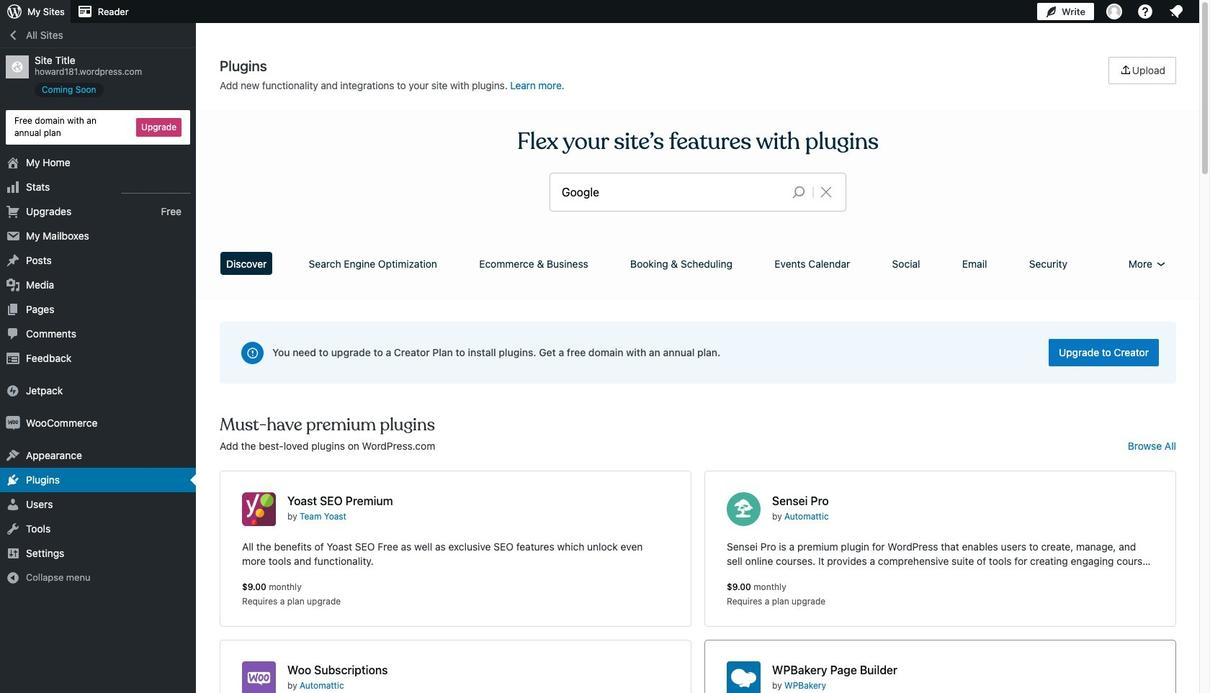 Task type: describe. For each thing, give the bounding box(es) containing it.
open search image
[[781, 182, 817, 202]]

highest hourly views 0 image
[[122, 184, 190, 193]]



Task type: vqa. For each thing, say whether or not it's contained in the screenshot.
Likes to the left
no



Task type: locate. For each thing, give the bounding box(es) containing it.
img image
[[6, 384, 20, 398], [6, 416, 20, 430]]

1 img image from the top
[[6, 384, 20, 398]]

manage your notifications image
[[1168, 3, 1185, 20]]

1 vertical spatial img image
[[6, 416, 20, 430]]

None search field
[[550, 174, 846, 211]]

0 vertical spatial img image
[[6, 384, 20, 398]]

Search search field
[[562, 174, 781, 211]]

my profile image
[[1106, 4, 1122, 19]]

main content
[[215, 57, 1181, 694]]

plugin icon image
[[242, 493, 276, 527], [727, 493, 761, 527], [242, 662, 276, 694], [727, 662, 761, 694]]

close search image
[[808, 184, 844, 201]]

help image
[[1137, 3, 1154, 20]]

2 img image from the top
[[6, 416, 20, 430]]



